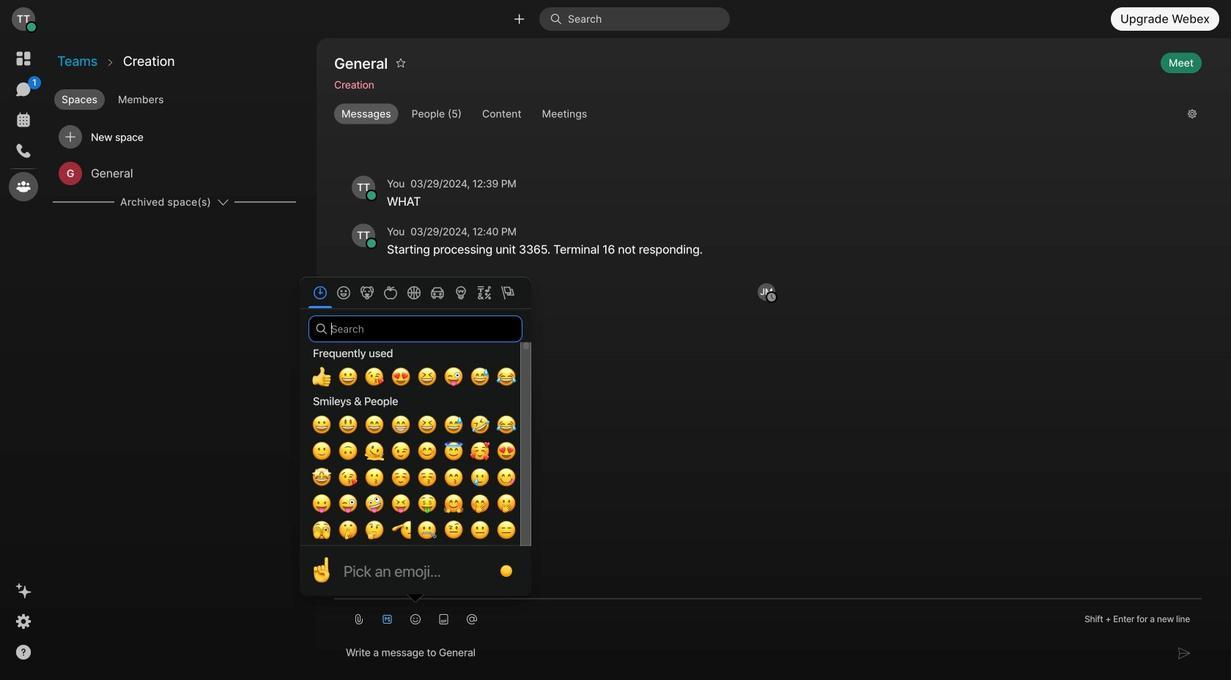 Task type: vqa. For each thing, say whether or not it's contained in the screenshot.
CANCEL_16 Image
no



Task type: describe. For each thing, give the bounding box(es) containing it.
arrow down_16 image
[[217, 196, 229, 208]]

message composer toolbar element
[[3, 3, 1231, 681]]

Search search field
[[308, 316, 522, 343]]

general list item
[[53, 155, 296, 192]]



Task type: locate. For each thing, give the bounding box(es) containing it.
messages list
[[334, 135, 1202, 283]]

tab list
[[51, 84, 315, 111]]

group
[[334, 104, 1176, 124]]

webex tab list
[[9, 44, 41, 202]]

navigation
[[0, 38, 47, 681]]

list item
[[53, 119, 296, 155]]



